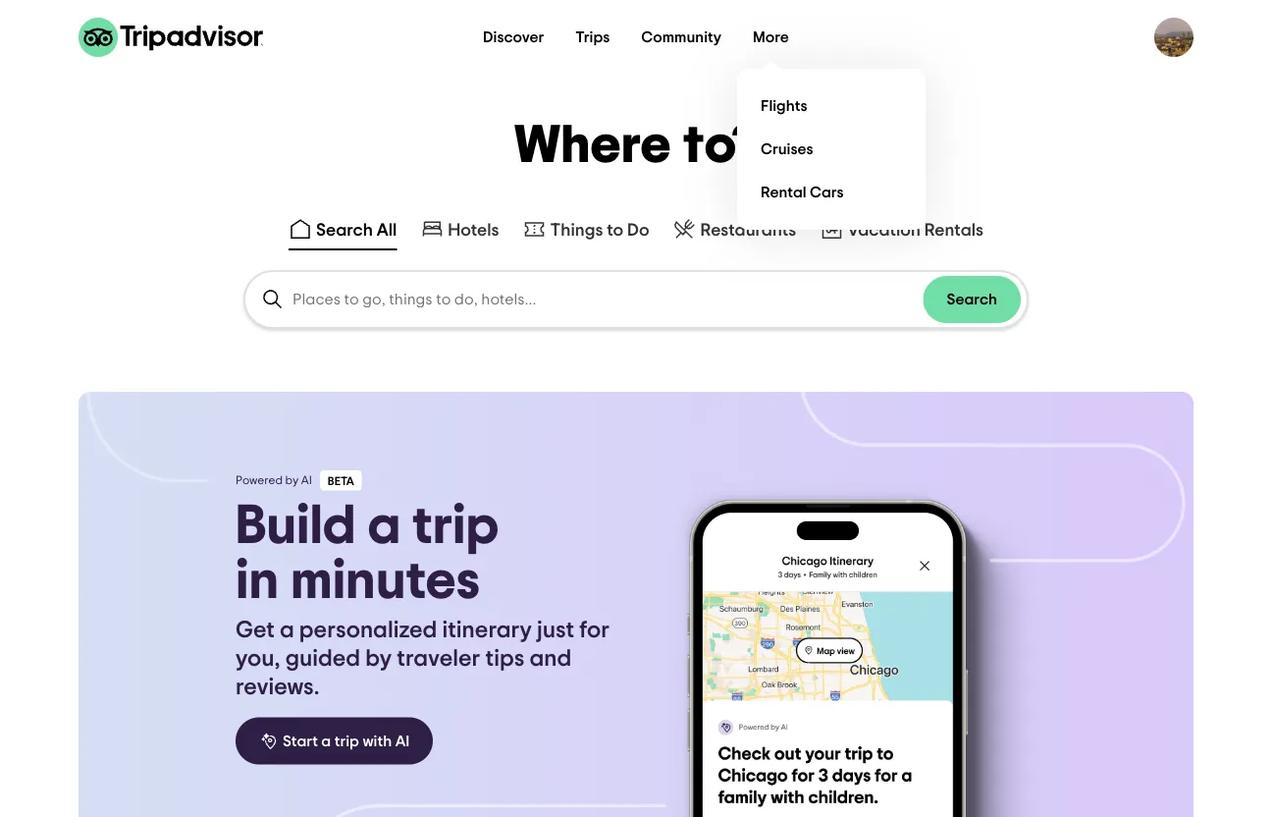 Task type: locate. For each thing, give the bounding box(es) containing it.
a for start
[[322, 733, 331, 749]]

you,
[[236, 647, 280, 671]]

ai inside button
[[395, 733, 410, 749]]

flights link
[[753, 84, 911, 128]]

discover
[[483, 29, 544, 45]]

minutes
[[291, 554, 480, 609]]

search all
[[316, 221, 397, 239]]

hotels button
[[417, 213, 503, 251]]

profile picture image
[[1155, 18, 1194, 57]]

things to do button
[[519, 213, 654, 251]]

tab list
[[0, 209, 1273, 254]]

itinerary
[[442, 619, 532, 642]]

ai right with
[[395, 733, 410, 749]]

1 horizontal spatial by
[[366, 647, 392, 671]]

1 horizontal spatial search
[[947, 292, 998, 307]]

1 horizontal spatial trip
[[413, 499, 499, 554]]

a
[[368, 499, 401, 554], [280, 619, 294, 642], [322, 733, 331, 749]]

0 vertical spatial a
[[368, 499, 401, 554]]

start a trip with ai button
[[236, 718, 433, 765]]

restaurants button
[[669, 213, 801, 251]]

things to do
[[551, 221, 650, 239]]

with
[[363, 733, 392, 749]]

search down rentals
[[947, 292, 998, 307]]

trip inside button
[[335, 733, 359, 749]]

search inside button
[[947, 292, 998, 307]]

community button
[[626, 18, 738, 57]]

reviews.
[[236, 676, 320, 699]]

trips
[[576, 29, 610, 45]]

ai left 'beta'
[[301, 475, 312, 486]]

by
[[285, 475, 299, 486], [366, 647, 392, 671]]

search
[[316, 221, 373, 239], [947, 292, 998, 307]]

1 vertical spatial ai
[[395, 733, 410, 749]]

search all button
[[285, 213, 401, 251]]

cars
[[810, 185, 844, 200]]

beta
[[328, 476, 354, 488]]

0 vertical spatial ai
[[301, 475, 312, 486]]

to?
[[684, 119, 759, 172]]

get a personalized itinerary just for you, guided by traveler tips and reviews.
[[236, 619, 610, 699]]

traveler
[[397, 647, 481, 671]]

0 vertical spatial trip
[[413, 499, 499, 554]]

1 vertical spatial a
[[280, 619, 294, 642]]

1 vertical spatial by
[[366, 647, 392, 671]]

a inside build a trip in minutes
[[368, 499, 401, 554]]

a inside button
[[322, 733, 331, 749]]

0 vertical spatial search
[[316, 221, 373, 239]]

a inside get a personalized itinerary just for you, guided by traveler tips and reviews.
[[280, 619, 294, 642]]

search left all
[[316, 221, 373, 239]]

trip for ai
[[335, 733, 359, 749]]

0 horizontal spatial a
[[280, 619, 294, 642]]

ai
[[301, 475, 312, 486], [395, 733, 410, 749]]

by right powered
[[285, 475, 299, 486]]

0 horizontal spatial ai
[[301, 475, 312, 486]]

tab list containing search all
[[0, 209, 1273, 254]]

2 vertical spatial a
[[322, 733, 331, 749]]

1 vertical spatial trip
[[335, 733, 359, 749]]

get
[[236, 619, 275, 642]]

by down personalized at bottom left
[[366, 647, 392, 671]]

a for build
[[368, 499, 401, 554]]

1 horizontal spatial a
[[322, 733, 331, 749]]

and
[[530, 647, 572, 671]]

a for get
[[280, 619, 294, 642]]

things to do link
[[523, 217, 650, 241]]

vacation rentals link
[[820, 217, 984, 241]]

search button
[[924, 276, 1021, 323]]

rental cars
[[761, 185, 844, 200]]

trips button
[[560, 18, 626, 57]]

hotels
[[448, 221, 499, 239]]

trip inside build a trip in minutes
[[413, 499, 499, 554]]

2 horizontal spatial a
[[368, 499, 401, 554]]

a right build
[[368, 499, 401, 554]]

powered
[[236, 475, 283, 486]]

search inside search all button
[[316, 221, 373, 239]]

rental
[[761, 185, 807, 200]]

0 horizontal spatial search
[[316, 221, 373, 239]]

to
[[607, 221, 624, 239]]

1 horizontal spatial ai
[[395, 733, 410, 749]]

Search search field
[[293, 291, 924, 308]]

0 horizontal spatial by
[[285, 475, 299, 486]]

0 horizontal spatial trip
[[335, 733, 359, 749]]

vacation rentals button
[[816, 213, 988, 251]]

restaurants link
[[673, 217, 797, 241]]

a right start
[[322, 733, 331, 749]]

1 vertical spatial search
[[947, 292, 998, 307]]

trip for minutes
[[413, 499, 499, 554]]

trip
[[413, 499, 499, 554], [335, 733, 359, 749]]

a right the get
[[280, 619, 294, 642]]

menu
[[738, 69, 926, 230]]



Task type: vqa. For each thing, say whether or not it's contained in the screenshot.
Cruises
yes



Task type: describe. For each thing, give the bounding box(es) containing it.
rental cars link
[[753, 171, 911, 214]]

by inside get a personalized itinerary just for you, guided by traveler tips and reviews.
[[366, 647, 392, 671]]

Search search field
[[246, 272, 1027, 327]]

where to?
[[514, 119, 759, 172]]

menu containing flights
[[738, 69, 926, 230]]

all
[[377, 221, 397, 239]]

search for search all
[[316, 221, 373, 239]]

do
[[628, 221, 650, 239]]

community
[[642, 29, 722, 45]]

rentals
[[925, 221, 984, 239]]

search image
[[261, 288, 285, 311]]

discover button
[[468, 18, 560, 57]]

more button
[[738, 18, 805, 57]]

things
[[551, 221, 603, 239]]

just
[[537, 619, 575, 642]]

0 vertical spatial by
[[285, 475, 299, 486]]

cruises link
[[753, 128, 911, 171]]

more
[[753, 29, 790, 45]]

start a trip with ai
[[283, 733, 410, 749]]

tripadvisor image
[[79, 18, 263, 57]]

personalized
[[299, 619, 437, 642]]

flights
[[761, 98, 808, 114]]

hotels link
[[421, 217, 499, 241]]

vacation rentals
[[848, 221, 984, 239]]

where
[[514, 119, 673, 172]]

build a trip in minutes
[[236, 499, 499, 609]]

build
[[236, 499, 356, 554]]

restaurants
[[701, 221, 797, 239]]

powered by ai
[[236, 475, 312, 486]]

search for search
[[947, 292, 998, 307]]

guided
[[285, 647, 361, 671]]

for
[[580, 619, 610, 642]]

tips
[[486, 647, 525, 671]]

cruises
[[761, 141, 814, 157]]

start
[[283, 733, 318, 749]]

in
[[236, 554, 279, 609]]

vacation
[[848, 221, 921, 239]]



